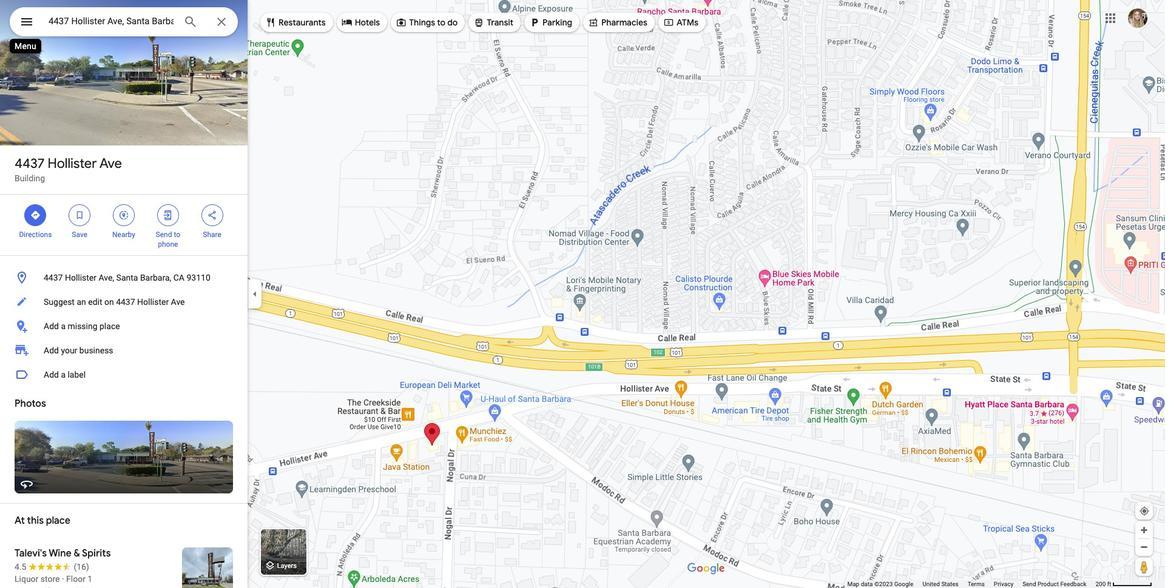 Task type: vqa. For each thing, say whether or not it's contained in the screenshot.
St inside button
no



Task type: describe. For each thing, give the bounding box(es) containing it.
zoom out image
[[1140, 543, 1149, 553]]

4437 hollister ave, santa barbara, ca 93110 button
[[0, 266, 248, 290]]

add a label
[[44, 370, 86, 380]]

1
[[88, 575, 92, 585]]


[[396, 16, 407, 29]]

ave,
[[99, 273, 114, 283]]

a for missing
[[61, 322, 66, 332]]

to inside  things to do
[[437, 17, 446, 28]]

send to phone
[[156, 231, 180, 249]]

terms
[[968, 582, 985, 588]]

photos
[[15, 398, 46, 410]]

4437 hollister ave building
[[15, 155, 122, 183]]

this
[[27, 515, 44, 528]]

google
[[895, 582, 914, 588]]

4437 for ave,
[[44, 273, 63, 283]]

add your business link
[[0, 339, 248, 363]]

4437 Hollister Ave, Santa Barbara, CA 93110 field
[[10, 7, 238, 36]]

a for label
[[61, 370, 66, 380]]

do
[[448, 17, 458, 28]]

 atms
[[664, 16, 699, 29]]

 parking
[[529, 16, 573, 29]]

restaurants
[[279, 17, 326, 28]]

pharmacies
[[602, 17, 648, 28]]

label
[[68, 370, 86, 380]]

atms
[[677, 17, 699, 28]]

nearby
[[112, 231, 135, 239]]

200 ft button
[[1096, 582, 1153, 588]]

©2023
[[875, 582, 893, 588]]

93110
[[187, 273, 211, 283]]

feedback
[[1061, 582, 1087, 588]]

200 ft
[[1096, 582, 1112, 588]]

hollister for ave
[[48, 155, 97, 172]]

barbara,
[[140, 273, 171, 283]]

add a label button
[[0, 363, 248, 387]]

suggest an edit on 4437 hollister ave
[[44, 298, 185, 307]]

4437 for ave
[[15, 155, 45, 172]]

suggest an edit on 4437 hollister ave button
[[0, 290, 248, 315]]

ave inside the 4437 hollister ave building
[[100, 155, 122, 172]]

privacy button
[[994, 581, 1014, 589]]

transit
[[487, 17, 514, 28]]

ft
[[1108, 582, 1112, 588]]

share
[[203, 231, 222, 239]]

200
[[1096, 582, 1106, 588]]

liquor
[[15, 575, 38, 585]]

things
[[409, 17, 435, 28]]

show street view coverage image
[[1136, 559, 1154, 577]]

collapse side panel image
[[248, 288, 262, 301]]

liquor store · floor 1
[[15, 575, 92, 585]]

suggest
[[44, 298, 75, 307]]

missing
[[68, 322, 97, 332]]

santa
[[116, 273, 138, 283]]

2 vertical spatial hollister
[[137, 298, 169, 307]]

at this place
[[15, 515, 70, 528]]

parking
[[543, 17, 573, 28]]

4437 hollister ave, santa barbara, ca 93110
[[44, 273, 211, 283]]

 button
[[10, 7, 44, 39]]

map
[[848, 582, 860, 588]]

states
[[942, 582, 959, 588]]


[[207, 209, 218, 222]]

spirits
[[82, 548, 111, 560]]

talevi's wine & spirits
[[15, 548, 111, 560]]

2 vertical spatial 4437
[[116, 298, 135, 307]]

phone
[[158, 240, 178, 249]]

send product feedback button
[[1023, 581, 1087, 589]]


[[342, 16, 353, 29]]

send for send to phone
[[156, 231, 172, 239]]

at
[[15, 515, 25, 528]]



Task type: locate. For each thing, give the bounding box(es) containing it.
add
[[44, 322, 59, 332], [44, 346, 59, 356], [44, 370, 59, 380]]

3 add from the top
[[44, 370, 59, 380]]

footer containing map data ©2023 google
[[848, 581, 1096, 589]]

ave down ca
[[171, 298, 185, 307]]

edit
[[88, 298, 102, 307]]

ca
[[173, 273, 185, 283]]

 pharmacies
[[588, 16, 648, 29]]

place right this
[[46, 515, 70, 528]]

place down the on
[[100, 322, 120, 332]]


[[118, 209, 129, 222]]

2 add from the top
[[44, 346, 59, 356]]

hollister up the 
[[48, 155, 97, 172]]

0 horizontal spatial place
[[46, 515, 70, 528]]

hollister for ave,
[[65, 273, 97, 283]]

on
[[104, 298, 114, 307]]

1 horizontal spatial send
[[1023, 582, 1037, 588]]

1 vertical spatial 4437
[[44, 273, 63, 283]]

 things to do
[[396, 16, 458, 29]]

terms button
[[968, 581, 985, 589]]

4437 up building
[[15, 155, 45, 172]]

to left do
[[437, 17, 446, 28]]

(16)
[[74, 563, 89, 573]]

1 vertical spatial place
[[46, 515, 70, 528]]

1 add from the top
[[44, 322, 59, 332]]

0 vertical spatial to
[[437, 17, 446, 28]]


[[474, 16, 485, 29]]

2 vertical spatial add
[[44, 370, 59, 380]]

place
[[100, 322, 120, 332], [46, 515, 70, 528]]

to up phone
[[174, 231, 180, 239]]

directions
[[19, 231, 52, 239]]


[[529, 16, 540, 29]]

send inside send to phone
[[156, 231, 172, 239]]

a
[[61, 322, 66, 332], [61, 370, 66, 380]]


[[19, 13, 34, 30]]

show your location image
[[1140, 506, 1151, 517]]

 restaurants
[[265, 16, 326, 29]]

a left the missing
[[61, 322, 66, 332]]

product
[[1038, 582, 1059, 588]]

0 vertical spatial hollister
[[48, 155, 97, 172]]


[[588, 16, 599, 29]]

united
[[923, 582, 940, 588]]

0 horizontal spatial to
[[174, 231, 180, 239]]

privacy
[[994, 582, 1014, 588]]

0 horizontal spatial send
[[156, 231, 172, 239]]

add for add your business
[[44, 346, 59, 356]]


[[664, 16, 675, 29]]

talevi's
[[15, 548, 47, 560]]

hollister up an on the bottom of page
[[65, 273, 97, 283]]

send for send product feedback
[[1023, 582, 1037, 588]]

1 vertical spatial ave
[[171, 298, 185, 307]]

business
[[79, 346, 113, 356]]

google maps element
[[0, 0, 1166, 589]]

add for add a missing place
[[44, 322, 59, 332]]

 search field
[[10, 7, 238, 39]]

send left product
[[1023, 582, 1037, 588]]

0 vertical spatial add
[[44, 322, 59, 332]]

2 a from the top
[[61, 370, 66, 380]]

4437 right the on
[[116, 298, 135, 307]]

0 vertical spatial place
[[100, 322, 120, 332]]


[[265, 16, 276, 29]]

1 vertical spatial send
[[1023, 582, 1037, 588]]

1 vertical spatial add
[[44, 346, 59, 356]]


[[30, 209, 41, 222]]

an
[[77, 298, 86, 307]]

place inside button
[[100, 322, 120, 332]]

hotels
[[355, 17, 380, 28]]

4.5
[[15, 563, 26, 573]]

add left label
[[44, 370, 59, 380]]

footer inside google maps element
[[848, 581, 1096, 589]]

0 vertical spatial send
[[156, 231, 172, 239]]

&
[[74, 548, 80, 560]]

send up phone
[[156, 231, 172, 239]]

1 vertical spatial a
[[61, 370, 66, 380]]

0 vertical spatial ave
[[100, 155, 122, 172]]

your
[[61, 346, 77, 356]]

1 a from the top
[[61, 322, 66, 332]]

to
[[437, 17, 446, 28], [174, 231, 180, 239]]

add for add a label
[[44, 370, 59, 380]]

wine
[[49, 548, 71, 560]]

add a missing place
[[44, 322, 120, 332]]

send
[[156, 231, 172, 239], [1023, 582, 1037, 588]]

1 horizontal spatial place
[[100, 322, 120, 332]]

4437 up suggest
[[44, 273, 63, 283]]

 hotels
[[342, 16, 380, 29]]

0 vertical spatial a
[[61, 322, 66, 332]]

add left "your" at the bottom of page
[[44, 346, 59, 356]]

None field
[[49, 14, 174, 29]]

ave
[[100, 155, 122, 172], [171, 298, 185, 307]]

ave up 
[[100, 155, 122, 172]]

google account: michelle dermenjian  
(michelle.dermenjian@adept.ai) image
[[1129, 8, 1148, 28]]


[[163, 209, 174, 222]]

add your business
[[44, 346, 113, 356]]

building
[[15, 174, 45, 183]]

1 horizontal spatial ave
[[171, 298, 185, 307]]

send inside button
[[1023, 582, 1037, 588]]

hollister down barbara,
[[137, 298, 169, 307]]


[[74, 209, 85, 222]]

add down suggest
[[44, 322, 59, 332]]

4437
[[15, 155, 45, 172], [44, 273, 63, 283], [116, 298, 135, 307]]

layers
[[277, 563, 297, 571]]

united states button
[[923, 581, 959, 589]]

hollister inside the 4437 hollister ave building
[[48, 155, 97, 172]]

map data ©2023 google
[[848, 582, 914, 588]]

add a missing place button
[[0, 315, 248, 339]]

1 horizontal spatial to
[[437, 17, 446, 28]]

0 horizontal spatial ave
[[100, 155, 122, 172]]

zoom in image
[[1140, 526, 1149, 536]]

floor
[[66, 575, 86, 585]]

to inside send to phone
[[174, 231, 180, 239]]

hollister
[[48, 155, 97, 172], [65, 273, 97, 283], [137, 298, 169, 307]]

a left label
[[61, 370, 66, 380]]

data
[[861, 582, 873, 588]]

store
[[41, 575, 60, 585]]

actions for 4437 hollister ave region
[[0, 195, 248, 256]]

1 vertical spatial to
[[174, 231, 180, 239]]

4.5 stars 16 reviews image
[[15, 562, 89, 574]]

save
[[72, 231, 87, 239]]

none field inside 4437 hollister ave, santa barbara, ca 93110 field
[[49, 14, 174, 29]]

4437 inside the 4437 hollister ave building
[[15, 155, 45, 172]]

4437 hollister ave main content
[[0, 0, 248, 589]]

send product feedback
[[1023, 582, 1087, 588]]

footer
[[848, 581, 1096, 589]]

1 vertical spatial hollister
[[65, 273, 97, 283]]

united states
[[923, 582, 959, 588]]

 transit
[[474, 16, 514, 29]]

·
[[62, 575, 64, 585]]

0 vertical spatial 4437
[[15, 155, 45, 172]]

ave inside button
[[171, 298, 185, 307]]



